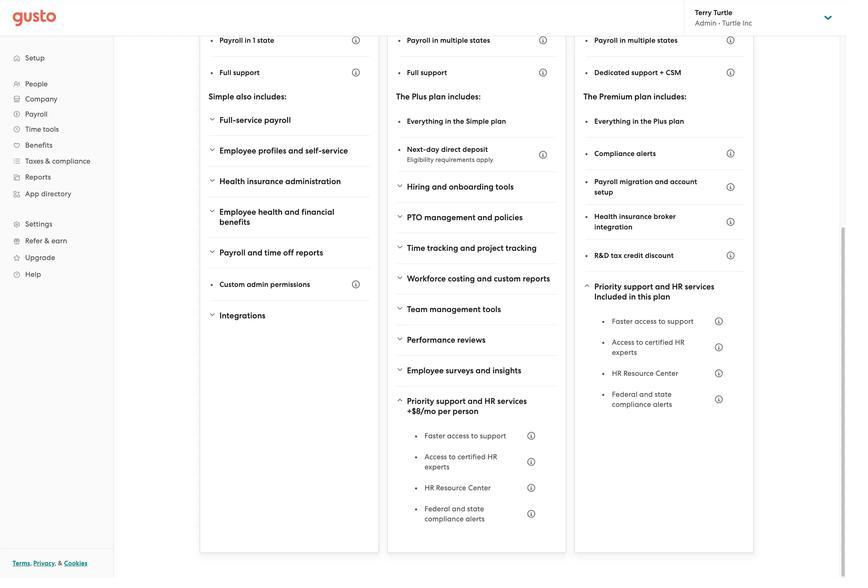 Task type: locate. For each thing, give the bounding box(es) containing it.
terry turtle admin • turtle inc
[[695, 8, 752, 27]]

insurance up integration
[[619, 212, 652, 221]]

1 horizontal spatial state
[[467, 505, 484, 513]]

support up per
[[436, 397, 466, 406]]

1 horizontal spatial full support
[[407, 68, 447, 77]]

1 horizontal spatial the
[[641, 117, 652, 126]]

everything for plus
[[407, 117, 443, 126]]

reports
[[296, 248, 323, 258], [523, 274, 550, 284]]

payroll and time off reports
[[220, 248, 323, 258]]

states for the plus plan includes:
[[470, 36, 490, 45]]

2 states from the left
[[657, 36, 678, 45]]

the plus plan includes:
[[396, 92, 481, 102]]

everything down the plus plan includes:
[[407, 117, 443, 126]]

payroll inside dropdown button
[[25, 110, 48, 118]]

1 the from the left
[[396, 92, 410, 102]]

full support for plus
[[407, 68, 447, 77]]

full support up also
[[220, 68, 260, 77]]

time down pto
[[407, 243, 425, 253]]

per
[[438, 407, 451, 416]]

time inside dropdown button
[[25, 125, 41, 133]]

1 full support from the left
[[220, 68, 260, 77]]

1 vertical spatial federal
[[425, 505, 450, 513]]

& for earn
[[44, 237, 50, 245]]

2 vertical spatial &
[[58, 560, 63, 567]]

management inside dropdown button
[[424, 213, 476, 222]]

the up direct
[[453, 117, 464, 126]]

and inside employee profiles and self-service dropdown button
[[288, 146, 303, 156]]

access for person
[[447, 432, 469, 440]]

full support
[[220, 68, 260, 77], [407, 68, 447, 77]]

2 the from the left
[[641, 117, 652, 126]]

& right 'taxes'
[[45, 157, 50, 165]]

terms
[[13, 560, 30, 567]]

0 vertical spatial health
[[220, 177, 245, 186]]

2 vertical spatial employee
[[407, 366, 444, 376]]

day
[[426, 145, 439, 154]]

0 horizontal spatial resource
[[436, 484, 466, 492]]

insurance inside health insurance broker integration
[[619, 212, 652, 221]]

plan inside priority support and hr services included in this plan
[[653, 292, 670, 302]]

simple also includes:
[[209, 92, 287, 102]]

1 multiple from the left
[[440, 36, 468, 45]]

federal and state compliance alerts
[[612, 390, 672, 409], [425, 505, 485, 523]]

apply
[[476, 156, 493, 164]]

home image
[[13, 9, 56, 26]]

0 vertical spatial reports
[[296, 248, 323, 258]]

1 horizontal spatial center
[[656, 369, 678, 378]]

& left cookies
[[58, 560, 63, 567]]

hr resource center for this
[[612, 369, 678, 378]]

0 vertical spatial simple
[[209, 92, 234, 102]]

0 vertical spatial tools
[[43, 125, 59, 133]]

full for simple
[[220, 68, 231, 77]]

2 full from the left
[[407, 68, 419, 77]]

0 vertical spatial faster access to support
[[612, 317, 694, 326]]

and inside "payroll and time off reports" "dropdown button"
[[247, 248, 262, 258]]

to
[[659, 317, 666, 326], [636, 338, 643, 347], [471, 432, 478, 440], [449, 453, 456, 461]]

time tools button
[[8, 122, 105, 137]]

compliance
[[52, 157, 90, 165], [612, 400, 651, 409], [425, 515, 464, 523]]

0 vertical spatial employee
[[220, 146, 256, 156]]

inc
[[743, 19, 752, 27]]

2 horizontal spatial list
[[603, 312, 728, 416]]

reports inside "dropdown button"
[[296, 248, 323, 258]]

access down this
[[635, 317, 657, 326]]

and inside priority support and hr services included in this plan
[[655, 282, 670, 292]]

access
[[635, 317, 657, 326], [447, 432, 469, 440]]

employee for employee health and financial benefits
[[219, 207, 256, 217]]

0 horizontal spatial federal
[[425, 505, 450, 513]]

payroll button
[[8, 107, 105, 122]]

0 horizontal spatial compliance
[[52, 157, 90, 165]]

alerts for priority support and hr services included in this plan
[[653, 400, 672, 409]]

payroll in 1 state
[[220, 36, 274, 45]]

0 horizontal spatial insurance
[[247, 177, 283, 186]]

faster access to support down this
[[612, 317, 694, 326]]

0 horizontal spatial reports
[[296, 248, 323, 258]]

compliance for priority support and hr services +$8/mo per person
[[425, 515, 464, 523]]

0 horizontal spatial certified
[[458, 453, 486, 461]]

faster access to support down person
[[425, 432, 506, 440]]

0 vertical spatial services
[[685, 282, 715, 292]]

support inside priority support and hr services included in this plan
[[624, 282, 653, 292]]

access for this
[[635, 317, 657, 326]]

services inside priority support and hr services +$8/mo per person
[[497, 397, 527, 406]]

pto management and policies
[[407, 213, 523, 222]]

payroll migration and account setup
[[595, 178, 697, 197]]

tools down 'workforce costing and custom reports'
[[483, 305, 501, 314]]

priority inside priority support and hr services included in this plan
[[595, 282, 622, 292]]

1 horizontal spatial time
[[407, 243, 425, 253]]

2 the from the left
[[584, 92, 597, 102]]

1 horizontal spatial list
[[415, 427, 541, 531]]

1 vertical spatial federal and state compliance alerts
[[425, 505, 485, 523]]

team management tools button
[[396, 300, 558, 320]]

0 horizontal spatial payroll in multiple states
[[407, 36, 490, 45]]

tracking right the project
[[506, 243, 537, 253]]

people button
[[8, 76, 105, 92]]

center for included in this plan
[[656, 369, 678, 378]]

service
[[236, 115, 262, 125], [322, 146, 348, 156]]

1 tracking from the left
[[427, 243, 458, 253]]

setup
[[595, 188, 613, 197]]

1 vertical spatial time
[[407, 243, 425, 253]]

integrations
[[220, 311, 266, 321]]

1 horizontal spatial compliance
[[425, 515, 464, 523]]

resource
[[624, 369, 654, 378], [436, 484, 466, 492]]

1 horizontal spatial faster access to support
[[612, 317, 694, 326]]

full for the
[[407, 68, 419, 77]]

0 horizontal spatial access
[[447, 432, 469, 440]]

self-
[[305, 146, 322, 156]]

experts
[[612, 348, 637, 357], [425, 463, 450, 471]]

1 includes: from the left
[[254, 92, 287, 102]]

time inside time tracking and project tracking dropdown button
[[407, 243, 425, 253]]

support left +
[[632, 68, 658, 77]]

1 states from the left
[[470, 36, 490, 45]]

compliance alerts
[[595, 149, 656, 158]]

0 horizontal spatial list
[[0, 76, 113, 283]]

0 horizontal spatial ,
[[30, 560, 32, 567]]

1 vertical spatial compliance
[[612, 400, 651, 409]]

includes: up payroll
[[254, 92, 287, 102]]

direct
[[441, 145, 461, 154]]

0 horizontal spatial state
[[257, 36, 274, 45]]

1 horizontal spatial the
[[584, 92, 597, 102]]

& left earn at the left top of page
[[44, 237, 50, 245]]

priority support and hr services included in this plan
[[595, 282, 715, 302]]

turtle
[[714, 8, 733, 17], [722, 19, 741, 27]]

support
[[233, 68, 260, 77], [421, 68, 447, 77], [632, 68, 658, 77], [624, 282, 653, 292], [667, 317, 694, 326], [436, 397, 466, 406], [480, 432, 506, 440]]

and inside the hiring and onboarding tools dropdown button
[[432, 182, 447, 192]]

support up simple also includes:
[[233, 68, 260, 77]]

priority for priority support and hr services included in this plan
[[595, 282, 622, 292]]

full up the plus plan includes:
[[407, 68, 419, 77]]

0 vertical spatial federal
[[612, 390, 638, 399]]

includes: for the plus plan includes:
[[448, 92, 481, 102]]

time
[[25, 125, 41, 133], [407, 243, 425, 253]]

time up benefits
[[25, 125, 41, 133]]

plus
[[412, 92, 427, 102], [654, 117, 667, 126]]

0 vertical spatial faster
[[612, 317, 633, 326]]

+$8/mo
[[407, 407, 436, 416]]

custom admin permissions
[[220, 280, 310, 289]]

custom
[[220, 280, 245, 289]]

insurance for administration
[[247, 177, 283, 186]]

1 vertical spatial access
[[425, 453, 447, 461]]

and for workforce costing and custom reports
[[477, 274, 492, 284]]

2 payroll in multiple states from the left
[[595, 36, 678, 45]]

2 vertical spatial list
[[415, 427, 541, 531]]

0 vertical spatial federal and state compliance alerts
[[612, 390, 672, 409]]

list for priority support and hr services included in this plan
[[603, 312, 728, 416]]

1 horizontal spatial access
[[612, 338, 635, 347]]

0 vertical spatial list
[[0, 76, 113, 283]]

states
[[470, 36, 490, 45], [657, 36, 678, 45]]

full
[[220, 68, 231, 77], [407, 68, 419, 77]]

0 vertical spatial time
[[25, 125, 41, 133]]

0 horizontal spatial states
[[470, 36, 490, 45]]

0 horizontal spatial the
[[453, 117, 464, 126]]

health for health insurance administration
[[220, 177, 245, 186]]

time for time tracking and project tracking
[[407, 243, 425, 253]]

0 horizontal spatial hr resource center
[[425, 484, 491, 492]]

and for payroll migration and account setup
[[655, 178, 668, 186]]

federal and state compliance alerts for person
[[425, 505, 485, 523]]

services inside priority support and hr services included in this plan
[[685, 282, 715, 292]]

and inside priority support and hr services +$8/mo per person
[[468, 397, 483, 406]]

1 vertical spatial services
[[497, 397, 527, 406]]

multiple for plus
[[440, 36, 468, 45]]

includes: down csm
[[654, 92, 687, 102]]

0 horizontal spatial health
[[220, 177, 245, 186]]

access to certified hr experts
[[612, 338, 685, 357], [425, 453, 497, 471]]

0 vertical spatial &
[[45, 157, 50, 165]]

and inside "pto management and policies" dropdown button
[[478, 213, 493, 222]]

and inside payroll migration and account setup
[[655, 178, 668, 186]]

1 the from the left
[[453, 117, 464, 126]]

certified for this
[[645, 338, 673, 347]]

faster for included
[[612, 317, 633, 326]]

employee for employee surveys and insights
[[407, 366, 444, 376]]

employee down performance
[[407, 366, 444, 376]]

employee down full-
[[220, 146, 256, 156]]

directory
[[41, 190, 71, 198]]

1 vertical spatial alerts
[[653, 400, 672, 409]]

0 horizontal spatial center
[[468, 484, 491, 492]]

1 horizontal spatial resource
[[624, 369, 654, 378]]

1 vertical spatial resource
[[436, 484, 466, 492]]

0 horizontal spatial time
[[25, 125, 41, 133]]

, left privacy link
[[30, 560, 32, 567]]

in
[[245, 36, 251, 45], [432, 36, 438, 45], [620, 36, 626, 45], [445, 117, 451, 126], [633, 117, 639, 126], [629, 292, 636, 302]]

3 includes: from the left
[[654, 92, 687, 102]]

benefits
[[25, 141, 53, 149]]

support up this
[[624, 282, 653, 292]]

simple left also
[[209, 92, 234, 102]]

employee up benefits on the top
[[219, 207, 256, 217]]

0 vertical spatial hr resource center
[[612, 369, 678, 378]]

reports for workforce costing and custom reports
[[523, 274, 550, 284]]

access
[[612, 338, 635, 347], [425, 453, 447, 461]]

everything down premium
[[595, 117, 631, 126]]

and for employee profiles and self-service
[[288, 146, 303, 156]]

health up benefits on the top
[[220, 177, 245, 186]]

the for premium
[[641, 117, 652, 126]]

insurance
[[247, 177, 283, 186], [619, 212, 652, 221]]

federal for +$8/mo
[[425, 505, 450, 513]]

state for priority support and hr services +$8/mo per person
[[467, 505, 484, 513]]

experts for +$8/mo
[[425, 463, 450, 471]]

2 full support from the left
[[407, 68, 447, 77]]

hr inside priority support and hr services +$8/mo per person
[[485, 397, 495, 406]]

0 horizontal spatial faster
[[425, 432, 445, 440]]

resource for this
[[624, 369, 654, 378]]

1 horizontal spatial access to certified hr experts
[[612, 338, 685, 357]]

management down hiring and onboarding tools
[[424, 213, 476, 222]]

1 horizontal spatial full
[[407, 68, 419, 77]]

1 horizontal spatial priority
[[595, 282, 622, 292]]

1 vertical spatial access to certified hr experts
[[425, 453, 497, 471]]

experts for included
[[612, 348, 637, 357]]

and for time tracking and project tracking
[[460, 243, 475, 253]]

time for time tools
[[25, 125, 41, 133]]

employee
[[220, 146, 256, 156], [219, 207, 256, 217], [407, 366, 444, 376]]

2 horizontal spatial state
[[655, 390, 672, 399]]

0 vertical spatial management
[[424, 213, 476, 222]]

privacy link
[[33, 560, 55, 567]]

app directory
[[25, 190, 71, 198]]

2 vertical spatial compliance
[[425, 515, 464, 523]]

custom
[[494, 274, 521, 284]]

1 vertical spatial plus
[[654, 117, 667, 126]]

and inside employee surveys and insights dropdown button
[[476, 366, 491, 376]]

priority inside priority support and hr services +$8/mo per person
[[407, 397, 434, 406]]

taxes & compliance
[[25, 157, 90, 165]]

management inside dropdown button
[[430, 305, 481, 314]]

service up administration
[[322, 146, 348, 156]]

1 horizontal spatial tracking
[[506, 243, 537, 253]]

0 horizontal spatial includes:
[[254, 92, 287, 102]]

and inside employee health and financial benefits
[[285, 207, 300, 217]]

upgrade
[[25, 254, 55, 262]]

1 vertical spatial health
[[595, 212, 617, 221]]

performance reviews
[[407, 335, 486, 345]]

reports inside dropdown button
[[523, 274, 550, 284]]

2 vertical spatial state
[[467, 505, 484, 513]]

& inside dropdown button
[[45, 157, 50, 165]]

1 horizontal spatial simple
[[466, 117, 489, 126]]

0 horizontal spatial full
[[220, 68, 231, 77]]

insurance up the health
[[247, 177, 283, 186]]

1 vertical spatial &
[[44, 237, 50, 245]]

eligibility
[[407, 156, 434, 164]]

0 horizontal spatial faster access to support
[[425, 432, 506, 440]]

access to certified hr experts for this
[[612, 338, 685, 357]]

0 vertical spatial service
[[236, 115, 262, 125]]

priority up +$8/mo
[[407, 397, 434, 406]]

access down person
[[447, 432, 469, 440]]

tools down the payroll dropdown button
[[43, 125, 59, 133]]

and for employee health and financial benefits
[[285, 207, 300, 217]]

faster down included at the right bottom of the page
[[612, 317, 633, 326]]

health up integration
[[595, 212, 617, 221]]

0 horizontal spatial tracking
[[427, 243, 458, 253]]

1 full from the left
[[220, 68, 231, 77]]

1 vertical spatial management
[[430, 305, 481, 314]]

1 vertical spatial faster access to support
[[425, 432, 506, 440]]

1 horizontal spatial federal and state compliance alerts
[[612, 390, 672, 409]]

full up simple also includes:
[[220, 68, 231, 77]]

faster down per
[[425, 432, 445, 440]]

employee inside employee health and financial benefits
[[219, 207, 256, 217]]

0 horizontal spatial access
[[425, 453, 447, 461]]

0 vertical spatial insurance
[[247, 177, 283, 186]]

and for pto management and policies
[[478, 213, 493, 222]]

upgrade link
[[8, 250, 105, 265]]

access for included
[[612, 338, 635, 347]]

0 vertical spatial access
[[635, 317, 657, 326]]

&
[[45, 157, 50, 165], [44, 237, 50, 245], [58, 560, 63, 567]]

0 horizontal spatial access to certified hr experts
[[425, 453, 497, 471]]

0 vertical spatial plus
[[412, 92, 427, 102]]

time
[[264, 248, 281, 258]]

insurance inside dropdown button
[[247, 177, 283, 186]]

payroll in multiple states
[[407, 36, 490, 45], [595, 36, 678, 45]]

1 horizontal spatial faster
[[612, 317, 633, 326]]

1 horizontal spatial payroll in multiple states
[[595, 36, 678, 45]]

2 includes: from the left
[[448, 92, 481, 102]]

1 horizontal spatial ,
[[55, 560, 56, 567]]

taxes & compliance button
[[8, 154, 105, 169]]

includes: up everything in the simple plan
[[448, 92, 481, 102]]

compliance
[[595, 149, 635, 158]]

service down simple also includes:
[[236, 115, 262, 125]]

benefits link
[[8, 138, 105, 153]]

setup
[[25, 54, 45, 62]]

center
[[656, 369, 678, 378], [468, 484, 491, 492]]

1 horizontal spatial plus
[[654, 117, 667, 126]]

1 horizontal spatial reports
[[523, 274, 550, 284]]

1 vertical spatial turtle
[[722, 19, 741, 27]]

reports right "custom"
[[523, 274, 550, 284]]

2 everything from the left
[[595, 117, 631, 126]]

hr resource center
[[612, 369, 678, 378], [425, 484, 491, 492]]

the for the premium plan includes:
[[584, 92, 597, 102]]

,
[[30, 560, 32, 567], [55, 560, 56, 567]]

health for health insurance broker integration
[[595, 212, 617, 221]]

1 vertical spatial tools
[[496, 182, 514, 192]]

health inside dropdown button
[[220, 177, 245, 186]]

turtle right •
[[722, 19, 741, 27]]

1 vertical spatial reports
[[523, 274, 550, 284]]

reports link
[[8, 170, 105, 185]]

services for priority support and hr services included in this plan
[[685, 282, 715, 292]]

the down the premium plan includes:
[[641, 117, 652, 126]]

federal for included
[[612, 390, 638, 399]]

payroll
[[264, 115, 291, 125]]

0 horizontal spatial services
[[497, 397, 527, 406]]

tools up policies
[[496, 182, 514, 192]]

full support up the plus plan includes:
[[407, 68, 447, 77]]

1 everything from the left
[[407, 117, 443, 126]]

2 tracking from the left
[[506, 243, 537, 253]]

1 payroll in multiple states from the left
[[407, 36, 490, 45]]

health inside health insurance broker integration
[[595, 212, 617, 221]]

employee health and financial benefits
[[219, 207, 334, 227]]

2 horizontal spatial compliance
[[612, 400, 651, 409]]

priority up included at the right bottom of the page
[[595, 282, 622, 292]]

reports right the off
[[296, 248, 323, 258]]

list
[[0, 76, 113, 283], [603, 312, 728, 416], [415, 427, 541, 531]]

management down costing
[[430, 305, 481, 314]]

plan
[[429, 92, 446, 102], [635, 92, 652, 102], [491, 117, 506, 126], [669, 117, 684, 126], [653, 292, 670, 302]]

turtle up •
[[714, 8, 733, 17]]

simple up 'deposit'
[[466, 117, 489, 126]]

multiple
[[440, 36, 468, 45], [628, 36, 656, 45]]

and inside workforce costing and custom reports dropdown button
[[477, 274, 492, 284]]

and inside time tracking and project tracking dropdown button
[[460, 243, 475, 253]]

1 vertical spatial simple
[[466, 117, 489, 126]]

tracking up "workforce"
[[427, 243, 458, 253]]

2 multiple from the left
[[628, 36, 656, 45]]

the
[[396, 92, 410, 102], [584, 92, 597, 102]]

the
[[453, 117, 464, 126], [641, 117, 652, 126]]

1 horizontal spatial hr resource center
[[612, 369, 678, 378]]

, left cookies button
[[55, 560, 56, 567]]

1 vertical spatial list
[[603, 312, 728, 416]]

0 horizontal spatial federal and state compliance alerts
[[425, 505, 485, 523]]

support inside priority support and hr services +$8/mo per person
[[436, 397, 466, 406]]



Task type: describe. For each thing, give the bounding box(es) containing it.
health
[[258, 207, 283, 217]]

employee surveys and insights button
[[396, 361, 558, 381]]

time tracking and project tracking
[[407, 243, 537, 253]]

management for pto
[[424, 213, 476, 222]]

hiring
[[407, 182, 430, 192]]

migration
[[620, 178, 653, 186]]

hiring and onboarding tools
[[407, 182, 514, 192]]

permissions
[[270, 280, 310, 289]]

also
[[236, 92, 252, 102]]

employee profiles and self-service
[[220, 146, 348, 156]]

time tools
[[25, 125, 59, 133]]

this
[[638, 292, 651, 302]]

access to certified hr experts for person
[[425, 453, 497, 471]]

settings
[[25, 220, 52, 228]]

payroll inside payroll migration and account setup
[[595, 178, 618, 186]]

payroll in multiple states for premium
[[595, 36, 678, 45]]

company button
[[8, 92, 105, 107]]

priority support and hr services +$8/mo per person
[[407, 397, 527, 416]]

onboarding
[[449, 182, 494, 192]]

workforce costing and custom reports
[[407, 274, 550, 284]]

workforce costing and custom reports button
[[396, 269, 558, 289]]

full-
[[220, 115, 236, 125]]

help link
[[8, 267, 105, 282]]

1 , from the left
[[30, 560, 32, 567]]

0 horizontal spatial plus
[[412, 92, 427, 102]]

pto management and policies button
[[396, 208, 558, 228]]

full support for also
[[220, 68, 260, 77]]

0 vertical spatial turtle
[[714, 8, 733, 17]]

off
[[283, 248, 294, 258]]

cookies button
[[64, 559, 87, 569]]

team management tools
[[407, 305, 501, 314]]

credit
[[624, 251, 643, 260]]

and for employee surveys and insights
[[476, 366, 491, 376]]

faster access to support for this
[[612, 317, 694, 326]]

multiple for premium
[[628, 36, 656, 45]]

setup link
[[8, 50, 105, 65]]

1
[[253, 36, 255, 45]]

settings link
[[8, 217, 105, 232]]

broker
[[654, 212, 676, 221]]

everything in the plus plan
[[595, 117, 684, 126]]

r&d tax credit discount
[[595, 251, 674, 260]]

services for priority support and hr services +$8/mo per person
[[497, 397, 527, 406]]

discount
[[645, 251, 674, 260]]

app directory link
[[8, 186, 105, 201]]

everything in the simple plan
[[407, 117, 506, 126]]

payroll inside "dropdown button"
[[220, 248, 246, 258]]

payroll and time off reports button
[[209, 243, 370, 263]]

management for team
[[430, 305, 481, 314]]

team
[[407, 305, 428, 314]]

0 horizontal spatial simple
[[209, 92, 234, 102]]

2 vertical spatial tools
[[483, 305, 501, 314]]

premium
[[599, 92, 633, 102]]

certified for person
[[458, 453, 486, 461]]

1 vertical spatial service
[[322, 146, 348, 156]]

states for the premium plan includes:
[[657, 36, 678, 45]]

reports for payroll and time off reports
[[296, 248, 323, 258]]

health insurance administration button
[[209, 172, 370, 192]]

the premium plan includes:
[[584, 92, 687, 102]]

insurance for broker
[[619, 212, 652, 221]]

priority for priority support and hr services +$8/mo per person
[[407, 397, 434, 406]]

employee health and financial benefits button
[[209, 202, 370, 233]]

center for +$8/mo per person
[[468, 484, 491, 492]]

refer
[[25, 237, 43, 245]]

costing
[[448, 274, 475, 284]]

0 vertical spatial alerts
[[637, 149, 656, 158]]

0 horizontal spatial service
[[236, 115, 262, 125]]

2 , from the left
[[55, 560, 56, 567]]

included
[[595, 292, 627, 302]]

& for compliance
[[45, 157, 50, 165]]

benefits
[[219, 217, 250, 227]]

support down priority support and hr services included in this plan
[[667, 317, 694, 326]]

reports
[[25, 173, 51, 181]]

0 vertical spatial state
[[257, 36, 274, 45]]

gusto navigation element
[[0, 36, 113, 296]]

the for plus
[[453, 117, 464, 126]]

workforce
[[407, 274, 446, 284]]

faster for +$8/mo
[[425, 432, 445, 440]]

policies
[[494, 213, 523, 222]]

insights
[[493, 366, 521, 376]]

•
[[718, 19, 721, 27]]

payroll in multiple states for plus
[[407, 36, 490, 45]]

dedicated
[[595, 68, 630, 77]]

r&d
[[595, 251, 609, 260]]

employee for employee profiles and self-service
[[220, 146, 256, 156]]

company
[[25, 95, 57, 103]]

next-day direct deposit eligibility requirements apply
[[407, 145, 493, 164]]

help
[[25, 270, 41, 279]]

taxes
[[25, 157, 43, 165]]

refer & earn
[[25, 237, 67, 245]]

project
[[477, 243, 504, 253]]

state for priority support and hr services included in this plan
[[655, 390, 672, 399]]

employee surveys and insights
[[407, 366, 521, 376]]

resource for person
[[436, 484, 466, 492]]

deposit
[[463, 145, 488, 154]]

person
[[453, 407, 479, 416]]

health insurance broker integration
[[595, 212, 676, 232]]

support up the plus plan includes:
[[421, 68, 447, 77]]

tools inside gusto navigation element
[[43, 125, 59, 133]]

list containing people
[[0, 76, 113, 283]]

list for priority support and hr services +$8/mo per person
[[415, 427, 541, 531]]

includes: for the premium plan includes:
[[654, 92, 687, 102]]

admin
[[247, 280, 269, 289]]

terms , privacy , & cookies
[[13, 560, 87, 567]]

pto
[[407, 213, 422, 222]]

+
[[660, 68, 664, 77]]

account
[[670, 178, 697, 186]]

compliance for priority support and hr services included in this plan
[[612, 400, 651, 409]]

time tracking and project tracking button
[[396, 238, 558, 259]]

federal and state compliance alerts for this
[[612, 390, 672, 409]]

access for +$8/mo
[[425, 453, 447, 461]]

faster access to support for person
[[425, 432, 506, 440]]

terms link
[[13, 560, 30, 567]]

requirements
[[435, 156, 475, 164]]

earn
[[51, 237, 67, 245]]

the for the plus plan includes:
[[396, 92, 410, 102]]

employee profiles and self-service button
[[209, 141, 370, 161]]

refer & earn link
[[8, 233, 105, 248]]

and for priority support and hr services included in this plan
[[655, 282, 670, 292]]

in inside priority support and hr services included in this plan
[[629, 292, 636, 302]]

health insurance administration
[[220, 177, 341, 186]]

hr inside priority support and hr services included in this plan
[[672, 282, 683, 292]]

cookies
[[64, 560, 87, 567]]

hr resource center for person
[[425, 484, 491, 492]]

and for priority support and hr services +$8/mo per person
[[468, 397, 483, 406]]

compliance inside dropdown button
[[52, 157, 90, 165]]

tools inside dropdown button
[[496, 182, 514, 192]]

everything for premium
[[595, 117, 631, 126]]

support down priority support and hr services +$8/mo per person
[[480, 432, 506, 440]]

profiles
[[258, 146, 286, 156]]

performance reviews button
[[396, 330, 558, 350]]

alerts for priority support and hr services +$8/mo per person
[[466, 515, 485, 523]]



Task type: vqa. For each thing, say whether or not it's contained in the screenshot.
R&D
yes



